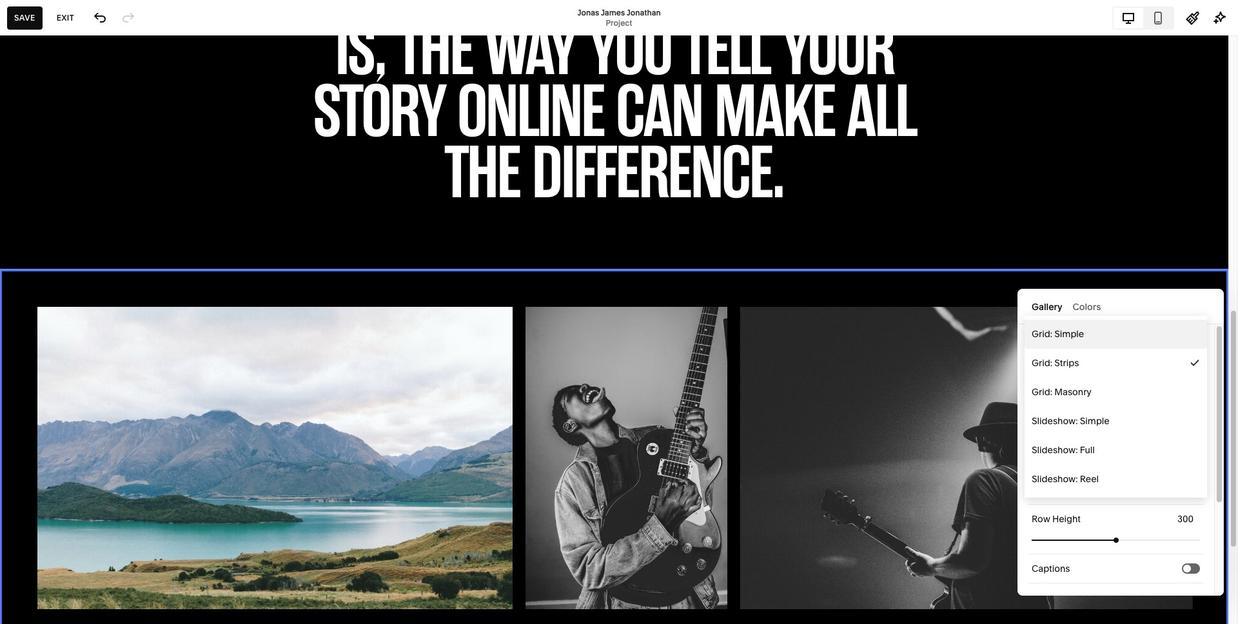 Task type: describe. For each thing, give the bounding box(es) containing it.
website
[[25, 23, 60, 33]]

tab list containing full bleed
[[1029, 406, 1203, 427]]

spacing
[[1032, 464, 1067, 475]]

gallery for gallery
[[1032, 301, 1063, 313]]

row
[[1032, 513, 1050, 525]]

1 horizontal spatial full
[[1080, 444, 1095, 456]]

strips for grid: strips "icon"
[[1055, 357, 1079, 369]]

layout
[[1032, 446, 1059, 453]]

grid: masonry
[[1032, 386, 1092, 398]]

gallery for gallery type
[[1032, 340, 1064, 347]]

width
[[1032, 393, 1055, 401]]

simple for grid: simple
[[1055, 328, 1084, 340]]

colors button
[[1073, 289, 1101, 324]]

project
[[606, 18, 632, 27]]

full for full
[[1109, 411, 1124, 422]]

grid: strips image
[[1190, 358, 1200, 368]]

list box containing grid: simple
[[1025, 319, 1207, 494]]

exit button
[[49, 6, 81, 29]]

jonathan
[[627, 7, 661, 17]]

gallery button
[[1032, 289, 1063, 324]]

grid grid
[[0, 87, 255, 614]]

jonas
[[578, 7, 599, 17]]

full for full bleed
[[1037, 411, 1052, 422]]

captions
[[1032, 563, 1070, 575]]

grid: inside popup button
[[1032, 357, 1053, 369]]

full bleed button
[[1029, 406, 1087, 427]]

full button
[[1087, 406, 1145, 427]]

slideshow: reel
[[1032, 473, 1099, 485]]

height
[[1053, 513, 1081, 525]]

full bleed
[[1037, 411, 1079, 422]]

slideshow: simple
[[1032, 415, 1110, 427]]



Task type: vqa. For each thing, say whether or not it's contained in the screenshot.
the top tab list
yes



Task type: locate. For each thing, give the bounding box(es) containing it.
full inside 'button'
[[1037, 411, 1052, 422]]

simple inside option
[[1055, 328, 1084, 340]]

0 vertical spatial slideshow:
[[1032, 415, 1078, 427]]

save button
[[7, 6, 42, 29]]

tab list containing gallery
[[1032, 289, 1210, 324]]

slideshow: for slideshow: reel
[[1032, 473, 1078, 485]]

simple
[[1055, 328, 1084, 340], [1080, 415, 1110, 427]]

gallery up grid: simple
[[1032, 301, 1063, 313]]

exit
[[57, 13, 74, 22]]

grid: simple
[[1032, 328, 1084, 340]]

james
[[601, 7, 625, 17]]

grid: strips button
[[1025, 348, 1207, 378]]

slideshow: for slideshow: simple
[[1032, 415, 1078, 427]]

simple for slideshow: simple
[[1080, 415, 1110, 427]]

1 vertical spatial gallery
[[1032, 340, 1064, 347]]

0 horizontal spatial full
[[1037, 411, 1052, 422]]

2 slideshow: from the top
[[1032, 444, 1078, 456]]

save
[[14, 13, 35, 22]]

0 vertical spatial simple
[[1055, 328, 1084, 340]]

simple down colors
[[1055, 328, 1084, 340]]

grid:
[[1032, 328, 1053, 340], [1032, 357, 1053, 369], [1032, 357, 1053, 369], [1032, 386, 1053, 398]]

tab list
[[1114, 7, 1173, 28], [1032, 289, 1210, 324], [1029, 406, 1203, 427]]

slideshow: for slideshow: full
[[1032, 444, 1078, 456]]

0 vertical spatial tab list
[[1114, 7, 1173, 28]]

bleed
[[1054, 411, 1079, 422]]

row height
[[1032, 513, 1081, 525]]

2 horizontal spatial full
[[1109, 411, 1124, 422]]

grid: strips
[[1032, 357, 1079, 369], [1032, 357, 1079, 369]]

gallery left type
[[1032, 340, 1064, 347]]

list box
[[1025, 319, 1207, 494]]

0 vertical spatial gallery
[[1032, 301, 1063, 313]]

reel
[[1080, 473, 1099, 485]]

simple right the "bleed"
[[1080, 415, 1110, 427]]

grid: inside option
[[1032, 328, 1053, 340]]

1 vertical spatial slideshow:
[[1032, 444, 1078, 456]]

type
[[1065, 340, 1083, 347]]

slideshow: full
[[1032, 444, 1095, 456]]

gallery
[[1032, 301, 1063, 313], [1032, 340, 1064, 347]]

grid: simple option
[[1025, 319, 1207, 349]]

3 slideshow: from the top
[[1032, 473, 1078, 485]]

grid: strips for chevron small up dark icon
[[1032, 357, 1079, 369]]

Spacing range field
[[1032, 476, 1200, 505]]

gallery type
[[1032, 340, 1083, 347]]

Row Height range field
[[1032, 526, 1200, 554]]

strips inside popup button
[[1055, 357, 1079, 369]]

grid: strips inside popup button
[[1032, 357, 1079, 369]]

2 vertical spatial slideshow:
[[1032, 473, 1078, 485]]

masonry
[[1055, 386, 1092, 398]]

website button
[[0, 14, 74, 43]]

strips for chevron small up dark icon
[[1055, 357, 1079, 369]]

full up reel
[[1080, 444, 1095, 456]]

slideshow: down slideshow: full
[[1032, 473, 1078, 485]]

colors
[[1073, 301, 1101, 313]]

Row Height text field
[[1178, 512, 1196, 526]]

slideshow: down width at the right
[[1032, 415, 1078, 427]]

full right the "bleed"
[[1109, 411, 1124, 422]]

slideshow: up spacing
[[1032, 444, 1078, 456]]

jonas james jonathan project
[[578, 7, 661, 27]]

full
[[1037, 411, 1052, 422], [1109, 411, 1124, 422], [1080, 444, 1095, 456]]

strips
[[1055, 357, 1079, 369], [1055, 357, 1079, 369]]

Captions checkbox
[[1184, 565, 1191, 572]]

2 gallery from the top
[[1032, 340, 1064, 347]]

1 vertical spatial tab list
[[1032, 289, 1210, 324]]

1 gallery from the top
[[1032, 301, 1063, 313]]

full inside button
[[1109, 411, 1124, 422]]

chevron small up dark icon image
[[1190, 358, 1200, 368]]

1 vertical spatial simple
[[1080, 415, 1110, 427]]

slideshow:
[[1032, 415, 1078, 427], [1032, 444, 1078, 456], [1032, 473, 1078, 485]]

full down width at the right
[[1037, 411, 1052, 422]]

1 slideshow: from the top
[[1032, 415, 1078, 427]]

grid: strips for grid: strips "icon"
[[1032, 357, 1079, 369]]

2 vertical spatial tab list
[[1029, 406, 1203, 427]]



